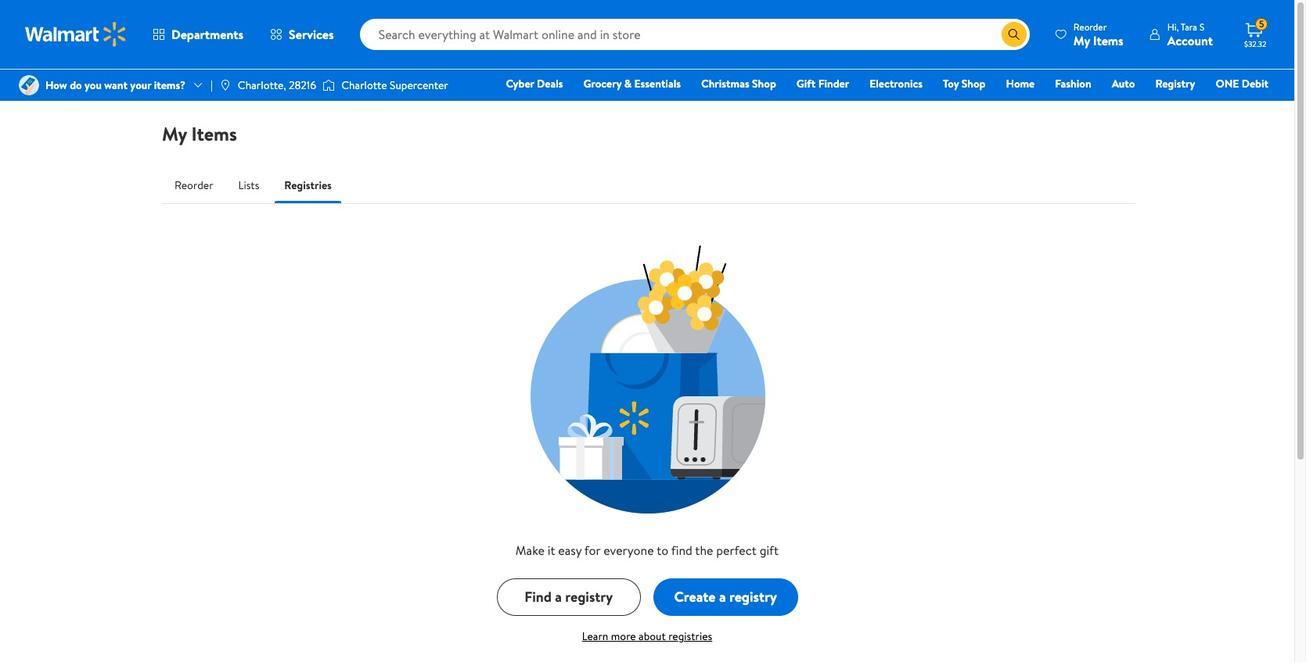 Task type: locate. For each thing, give the bounding box(es) containing it.
1 horizontal spatial shop
[[962, 76, 986, 92]]

charlotte,
[[238, 77, 286, 93]]

find
[[525, 587, 552, 607]]

0 horizontal spatial shop
[[752, 76, 776, 92]]

my down items?
[[162, 121, 187, 147]]

reorder up "fashion" link
[[1074, 20, 1107, 33]]

essentials
[[634, 76, 681, 92]]

your
[[130, 77, 151, 93]]

cyber deals
[[506, 76, 563, 92]]

0 horizontal spatial registry
[[565, 587, 613, 607]]

gift
[[797, 76, 816, 92]]

want
[[104, 77, 128, 93]]

charlotte supercenter
[[341, 77, 448, 93]]

finder
[[818, 76, 849, 92]]

5
[[1259, 17, 1264, 31]]

a inside button
[[555, 587, 562, 607]]

1 shop from the left
[[752, 76, 776, 92]]

home
[[1006, 76, 1035, 92]]

$32.32
[[1244, 38, 1267, 49]]

gift
[[760, 542, 779, 560]]

registry for find a registry
[[565, 587, 613, 607]]

my up "fashion" link
[[1074, 32, 1090, 49]]

registry up learn
[[565, 587, 613, 607]]

services button
[[257, 16, 347, 53]]

items inside reorder my items
[[1093, 32, 1124, 49]]

shop
[[752, 76, 776, 92], [962, 76, 986, 92]]

1 vertical spatial items
[[191, 121, 237, 147]]

a right find at the bottom left
[[555, 587, 562, 607]]

a for find
[[555, 587, 562, 607]]

0 horizontal spatial  image
[[219, 79, 232, 92]]

s
[[1200, 20, 1205, 33]]

registry inside button
[[729, 587, 777, 607]]

 image
[[19, 75, 39, 95]]

 image right 28216
[[323, 77, 335, 93]]

hi,
[[1167, 20, 1179, 33]]

items up auto link
[[1093, 32, 1124, 49]]

find a registry
[[525, 587, 613, 607]]

my
[[1074, 32, 1090, 49], [162, 121, 187, 147]]

1 a from the left
[[555, 587, 562, 607]]

a inside button
[[719, 587, 726, 607]]

reorder inside reorder my items
[[1074, 20, 1107, 33]]

electronics
[[870, 76, 923, 92]]

registry
[[565, 587, 613, 607], [729, 587, 777, 607]]

the
[[695, 542, 713, 560]]

0 vertical spatial items
[[1093, 32, 1124, 49]]

1 horizontal spatial registry
[[729, 587, 777, 607]]

make it easy for everyone to find the perfect gift
[[516, 542, 779, 560]]

gift finder
[[797, 76, 849, 92]]

1 vertical spatial reorder
[[175, 178, 213, 193]]

0 horizontal spatial a
[[555, 587, 562, 607]]

easy
[[558, 542, 582, 560]]

registry down gift
[[729, 587, 777, 607]]

grocery
[[583, 76, 622, 92]]

grocery & essentials
[[583, 76, 681, 92]]

charlotte
[[341, 77, 387, 93]]

2 a from the left
[[719, 587, 726, 607]]

toy
[[943, 76, 959, 92]]

1 horizontal spatial a
[[719, 587, 726, 607]]

registry inside button
[[565, 587, 613, 607]]

Walmart Site-Wide search field
[[360, 19, 1030, 50]]

0 horizontal spatial reorder
[[175, 178, 213, 193]]

 image right | on the left top
[[219, 79, 232, 92]]

shop for christmas shop
[[752, 76, 776, 92]]

walmart image
[[25, 22, 127, 47]]

make
[[516, 542, 545, 560]]

cyber deals link
[[499, 75, 570, 92]]

learn more about registries link
[[582, 629, 712, 645]]

0 vertical spatial reorder
[[1074, 20, 1107, 33]]

learn
[[582, 629, 608, 645]]

items down | on the left top
[[191, 121, 237, 147]]

reorder down my items on the left top
[[175, 178, 213, 193]]

a right create on the bottom right of page
[[719, 587, 726, 607]]

0 horizontal spatial my
[[162, 121, 187, 147]]

1 horizontal spatial items
[[1093, 32, 1124, 49]]

shop inside "link"
[[752, 76, 776, 92]]

5 $32.32
[[1244, 17, 1267, 49]]

2 registry from the left
[[729, 587, 777, 607]]

auto link
[[1105, 75, 1142, 92]]

1 registry from the left
[[565, 587, 613, 607]]

shop right toy
[[962, 76, 986, 92]]

create a registry button
[[653, 579, 798, 617]]

my items
[[162, 121, 237, 147]]

grocery & essentials link
[[576, 75, 688, 92]]

reorder for reorder
[[175, 178, 213, 193]]

2 shop from the left
[[962, 76, 986, 92]]

28216
[[289, 77, 316, 93]]

account
[[1167, 32, 1213, 49]]

items?
[[154, 77, 185, 93]]

registry for create a registry
[[729, 587, 777, 607]]

1 horizontal spatial my
[[1074, 32, 1090, 49]]

a
[[555, 587, 562, 607], [719, 587, 726, 607]]

fashion
[[1055, 76, 1091, 92]]

a for create
[[719, 587, 726, 607]]

1 horizontal spatial reorder
[[1074, 20, 1107, 33]]

lists link
[[226, 167, 272, 204]]

1 horizontal spatial  image
[[323, 77, 335, 93]]

shop right christmas
[[752, 76, 776, 92]]

0 vertical spatial my
[[1074, 32, 1090, 49]]

items
[[1093, 32, 1124, 49], [191, 121, 237, 147]]

 image
[[323, 77, 335, 93], [219, 79, 232, 92]]

toy shop
[[943, 76, 986, 92]]

reorder
[[1074, 20, 1107, 33], [175, 178, 213, 193]]

my inside reorder my items
[[1074, 32, 1090, 49]]



Task type: describe. For each thing, give the bounding box(es) containing it.
walmart+ link
[[1215, 97, 1276, 114]]

 image for charlotte, 28216
[[219, 79, 232, 92]]

everyone
[[604, 542, 654, 560]]

departments
[[171, 26, 243, 43]]

do
[[70, 77, 82, 93]]

registries link
[[272, 167, 344, 204]]

cyber
[[506, 76, 534, 92]]

about
[[639, 629, 666, 645]]

Search search field
[[360, 19, 1030, 50]]

fashion link
[[1048, 75, 1099, 92]]

0 horizontal spatial items
[[191, 121, 237, 147]]

how do you want your items?
[[45, 77, 185, 93]]

christmas
[[701, 76, 749, 92]]

supercenter
[[390, 77, 448, 93]]

registry link
[[1148, 75, 1202, 92]]

create a registry
[[674, 587, 777, 607]]

find a registry button
[[497, 579, 641, 617]]

debit
[[1242, 76, 1269, 92]]

one debit link
[[1209, 75, 1276, 92]]

hi, tara s account
[[1167, 20, 1213, 49]]

services
[[289, 26, 334, 43]]

one
[[1216, 76, 1239, 92]]

deals
[[537, 76, 563, 92]]

charlotte, 28216
[[238, 77, 316, 93]]

to
[[657, 542, 668, 560]]

electronics link
[[863, 75, 930, 92]]

tara
[[1181, 20, 1197, 33]]

|
[[211, 77, 213, 93]]

reorder link
[[162, 167, 226, 204]]

learn more about registries
[[582, 629, 712, 645]]

christmas shop link
[[694, 75, 783, 92]]

registries
[[668, 629, 712, 645]]

one debit walmart+
[[1216, 76, 1269, 113]]

more
[[611, 629, 636, 645]]

perfect
[[716, 542, 757, 560]]

how
[[45, 77, 67, 93]]

reorder for reorder my items
[[1074, 20, 1107, 33]]

&
[[624, 76, 632, 92]]

walmart+
[[1222, 98, 1269, 113]]

christmas shop
[[701, 76, 776, 92]]

1 vertical spatial my
[[162, 121, 187, 147]]

departments button
[[139, 16, 257, 53]]

search icon image
[[1008, 28, 1020, 41]]

auto
[[1112, 76, 1135, 92]]

for
[[584, 542, 601, 560]]

you
[[85, 77, 102, 93]]

home link
[[999, 75, 1042, 92]]

shop for toy shop
[[962, 76, 986, 92]]

create
[[674, 587, 716, 607]]

 image for charlotte supercenter
[[323, 77, 335, 93]]

registry
[[1155, 76, 1195, 92]]

reorder my items
[[1074, 20, 1124, 49]]

lists
[[238, 178, 259, 193]]

find
[[671, 542, 692, 560]]

toy shop link
[[936, 75, 993, 92]]

it
[[548, 542, 555, 560]]

gift finder link
[[789, 75, 856, 92]]

registries
[[284, 178, 332, 193]]



Task type: vqa. For each thing, say whether or not it's contained in the screenshot.
the right My
yes



